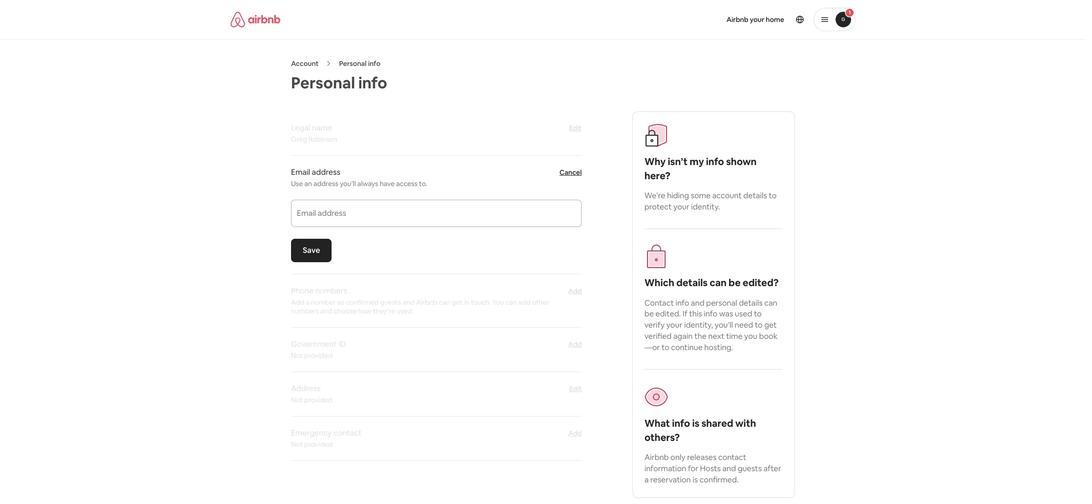 Task type: describe. For each thing, give the bounding box(es) containing it.
phone
[[291, 286, 314, 296]]

0 vertical spatial personal
[[339, 59, 367, 68]]

government id not provided
[[291, 339, 346, 360]]

contact inside airbnb only releases contact information for hosts and guests after a reservation is confirmed.
[[718, 452, 746, 463]]

shown
[[726, 155, 757, 168]]

with
[[735, 417, 756, 430]]

your inside contact info and personal details can be edited. if this info was used to verify your identity, you'll need to get verified again the next time you book —or to continue hosting.
[[666, 320, 682, 330]]

book
[[759, 331, 778, 341]]

you'll inside contact info and personal details can be edited. if this info was used to verify your identity, you'll need to get verified again the next time you book —or to continue hosting.
[[715, 320, 733, 330]]

address not provided
[[291, 383, 332, 404]]

to inside we're hiding some account details to protect your identity.
[[769, 191, 777, 201]]

account
[[712, 191, 742, 201]]

not inside address not provided
[[291, 396, 303, 404]]

guests inside phone numbers add a number so confirmed guests and airbnb can get in touch. you can add other numbers and choose how they're used.
[[380, 298, 401, 307]]

contact info and personal details can be edited. if this info was used to verify your identity, you'll need to get verified again the next time you book —or to continue hosting.
[[644, 298, 778, 353]]

why
[[644, 155, 666, 168]]

the
[[694, 331, 707, 341]]

can up personal
[[710, 276, 727, 289]]

cancel button
[[560, 168, 582, 177]]

edit for legal name
[[569, 124, 582, 132]]

government
[[291, 339, 337, 349]]

add link
[[568, 339, 582, 349]]

to.
[[419, 179, 427, 188]]

edit for address
[[569, 384, 582, 393]]

we're
[[644, 191, 665, 201]]

emergency contact not provided
[[291, 428, 362, 449]]

provided for emergency
[[304, 440, 332, 449]]

add
[[518, 298, 531, 307]]

add button for phone numbers
[[568, 286, 582, 296]]

was
[[719, 309, 733, 319]]

account
[[291, 59, 319, 68]]

confirmed.
[[700, 475, 739, 485]]

—or
[[644, 342, 660, 353]]

how
[[358, 307, 372, 315]]

information
[[644, 463, 686, 474]]

only
[[671, 452, 686, 463]]

robinson
[[308, 135, 337, 144]]

they're
[[373, 307, 395, 315]]

cancel
[[560, 168, 582, 177]]

0 vertical spatial personal info
[[339, 59, 380, 68]]

need
[[735, 320, 753, 330]]

id
[[338, 339, 346, 349]]

identity.
[[691, 202, 720, 212]]

access
[[396, 179, 418, 188]]

email address use an address you'll always have access to.
[[291, 167, 427, 188]]

have
[[380, 179, 395, 188]]

airbnb your home
[[727, 15, 784, 24]]

to right the —or
[[662, 342, 669, 353]]

in
[[464, 298, 470, 307]]

contact
[[644, 298, 674, 308]]

confirmed
[[346, 298, 379, 307]]

0 vertical spatial be
[[729, 276, 741, 289]]

can right you
[[506, 298, 517, 307]]

edited?
[[743, 276, 779, 289]]

always
[[357, 179, 378, 188]]

and inside contact info and personal details can be edited. if this info was used to verify your identity, you'll need to get verified again the next time you book —or to continue hosting.
[[691, 298, 705, 308]]

here?
[[644, 169, 670, 182]]

1 vertical spatial details
[[676, 276, 708, 289]]

used.
[[397, 307, 413, 315]]

your inside we're hiding some account details to protect your identity.
[[673, 202, 690, 212]]

verify
[[644, 320, 665, 330]]

1 vertical spatial address
[[314, 179, 338, 188]]

not for emergency contact
[[291, 440, 303, 449]]

this
[[689, 309, 702, 319]]

an
[[304, 179, 312, 188]]

not for government id
[[291, 351, 303, 360]]

details for personal
[[739, 298, 763, 308]]

and left the so
[[320, 307, 332, 315]]

you
[[492, 298, 504, 307]]

airbnb only releases contact information for hosts and guests after a reservation is confirmed.
[[644, 452, 781, 485]]

contact inside emergency contact not provided
[[334, 428, 362, 438]]

profile element
[[555, 0, 856, 39]]

provided for government
[[304, 351, 332, 360]]

time
[[726, 331, 743, 341]]

number
[[311, 298, 336, 307]]

details for account
[[743, 191, 767, 201]]

identity,
[[684, 320, 713, 330]]

legal name greg robinson
[[291, 123, 337, 144]]

to right used
[[754, 309, 762, 319]]

hosts
[[700, 463, 721, 474]]

verified
[[644, 331, 672, 341]]

releases
[[687, 452, 717, 463]]

a inside airbnb only releases contact information for hosts and guests after a reservation is confirmed.
[[644, 475, 649, 485]]

1 button
[[814, 8, 856, 31]]

your inside profile element
[[750, 15, 764, 24]]

can inside contact info and personal details can be edited. if this info was used to verify your identity, you'll need to get verified again the next time you book —or to continue hosting.
[[764, 298, 777, 308]]

for
[[688, 463, 698, 474]]

is inside what info is shared with others?
[[692, 417, 699, 430]]

touch.
[[471, 298, 491, 307]]

use
[[291, 179, 303, 188]]



Task type: vqa. For each thing, say whether or not it's contained in the screenshot.


Task type: locate. For each thing, give the bounding box(es) containing it.
provided down emergency
[[304, 440, 332, 449]]

0 vertical spatial provided
[[304, 351, 332, 360]]

0 vertical spatial add button
[[568, 286, 582, 296]]

1 vertical spatial provided
[[304, 396, 332, 404]]

airbnb
[[727, 15, 749, 24], [416, 298, 437, 307], [644, 452, 669, 463]]

1 horizontal spatial a
[[644, 475, 649, 485]]

you'll left always
[[340, 179, 356, 188]]

airbnb inside profile element
[[727, 15, 749, 24]]

info inside what info is shared with others?
[[672, 417, 690, 430]]

1 edit button from the top
[[569, 123, 582, 133]]

get inside contact info and personal details can be edited. if this info was used to verify your identity, you'll need to get verified again the next time you book —or to continue hosting.
[[764, 320, 777, 330]]

contact right emergency
[[334, 428, 362, 438]]

which
[[644, 276, 674, 289]]

you
[[744, 331, 757, 341]]

why isn't my info shown here?
[[644, 155, 757, 182]]

details up used
[[739, 298, 763, 308]]

airbnb inside airbnb only releases contact information for hosts and guests after a reservation is confirmed.
[[644, 452, 669, 463]]

1 vertical spatial personal info
[[291, 73, 387, 93]]

1 horizontal spatial be
[[729, 276, 741, 289]]

2 vertical spatial not
[[291, 440, 303, 449]]

legal
[[291, 123, 310, 133]]

you'll inside email address use an address you'll always have access to.
[[340, 179, 356, 188]]

details right "account"
[[743, 191, 767, 201]]

1 vertical spatial numbers
[[291, 307, 319, 315]]

can
[[710, 276, 727, 289], [764, 298, 777, 308], [439, 298, 450, 307], [506, 298, 517, 307]]

1 vertical spatial not
[[291, 396, 303, 404]]

not down the government
[[291, 351, 303, 360]]

0 horizontal spatial a
[[306, 298, 310, 307]]

address
[[312, 167, 340, 177], [314, 179, 338, 188]]

isn't
[[668, 155, 688, 168]]

0 vertical spatial address
[[312, 167, 340, 177]]

airbnb for airbnb only releases contact information for hosts and guests after a reservation is confirmed.
[[644, 452, 669, 463]]

2 edit button from the top
[[569, 384, 582, 394]]

to right "account"
[[769, 191, 777, 201]]

be up verify
[[644, 309, 654, 319]]

1 vertical spatial edit
[[569, 384, 582, 393]]

not inside emergency contact not provided
[[291, 440, 303, 449]]

a down phone
[[306, 298, 310, 307]]

1 vertical spatial contact
[[718, 452, 746, 463]]

is
[[692, 417, 699, 430], [693, 475, 698, 485]]

guests inside airbnb only releases contact information for hosts and guests after a reservation is confirmed.
[[738, 463, 762, 474]]

address right an
[[314, 179, 338, 188]]

guests right the how in the bottom of the page
[[380, 298, 401, 307]]

2 edit from the top
[[569, 384, 582, 393]]

1 vertical spatial get
[[764, 320, 777, 330]]

home
[[766, 15, 784, 24]]

2 vertical spatial your
[[666, 320, 682, 330]]

after
[[764, 463, 781, 474]]

can down edited?
[[764, 298, 777, 308]]

a down information
[[644, 475, 649, 485]]

save
[[303, 245, 320, 255]]

reservation
[[650, 475, 691, 485]]

0 vertical spatial get
[[452, 298, 463, 307]]

1 edit from the top
[[569, 124, 582, 132]]

your
[[750, 15, 764, 24], [673, 202, 690, 212], [666, 320, 682, 330]]

info inside why isn't my info shown here?
[[706, 155, 724, 168]]

so
[[337, 298, 344, 307]]

airbnb for airbnb your home
[[727, 15, 749, 24]]

1 vertical spatial a
[[644, 475, 649, 485]]

0 vertical spatial details
[[743, 191, 767, 201]]

a
[[306, 298, 310, 307], [644, 475, 649, 485]]

email
[[291, 167, 310, 177]]

we're hiding some account details to protect your identity.
[[644, 191, 777, 212]]

greg
[[291, 135, 307, 144]]

your down hiding
[[673, 202, 690, 212]]

protect
[[644, 202, 672, 212]]

personal down account link
[[291, 73, 355, 93]]

0 vertical spatial is
[[692, 417, 699, 430]]

personal
[[706, 298, 737, 308]]

1 provided from the top
[[304, 351, 332, 360]]

1 not from the top
[[291, 351, 303, 360]]

name
[[312, 123, 332, 133]]

provided inside address not provided
[[304, 396, 332, 404]]

0 horizontal spatial guests
[[380, 298, 401, 307]]

you'll down 'was'
[[715, 320, 733, 330]]

edit
[[569, 124, 582, 132], [569, 384, 582, 393]]

0 horizontal spatial be
[[644, 309, 654, 319]]

airbnb right used.
[[416, 298, 437, 307]]

be
[[729, 276, 741, 289], [644, 309, 654, 319]]

2 provided from the top
[[304, 396, 332, 404]]

provided down address at the left of page
[[304, 396, 332, 404]]

not inside government id not provided
[[291, 351, 303, 360]]

0 vertical spatial a
[[306, 298, 310, 307]]

choose
[[334, 307, 357, 315]]

0 vertical spatial your
[[750, 15, 764, 24]]

add
[[568, 287, 582, 295], [291, 298, 304, 307], [568, 340, 582, 349], [568, 429, 582, 438]]

not down emergency
[[291, 440, 303, 449]]

0 vertical spatial guests
[[380, 298, 401, 307]]

details up this
[[676, 276, 708, 289]]

numbers
[[315, 286, 347, 296], [291, 307, 319, 315]]

edit button down add link on the bottom of the page
[[569, 384, 582, 394]]

1 horizontal spatial get
[[764, 320, 777, 330]]

1 vertical spatial is
[[693, 475, 698, 485]]

get inside phone numbers add a number so confirmed guests and airbnb can get in touch. you can add other numbers and choose how they're used.
[[452, 298, 463, 307]]

provided down the government
[[304, 351, 332, 360]]

is inside airbnb only releases contact information for hosts and guests after a reservation is confirmed.
[[693, 475, 698, 485]]

personal right account
[[339, 59, 367, 68]]

and right the they're
[[403, 298, 415, 307]]

0 horizontal spatial contact
[[334, 428, 362, 438]]

edited.
[[656, 309, 681, 319]]

guests left after
[[738, 463, 762, 474]]

phone numbers add a number so confirmed guests and airbnb can get in touch. you can add other numbers and choose how they're used.
[[291, 286, 549, 315]]

my
[[690, 155, 704, 168]]

shared
[[702, 417, 733, 430]]

2 horizontal spatial airbnb
[[727, 15, 749, 24]]

contact up hosts
[[718, 452, 746, 463]]

airbnb inside phone numbers add a number so confirmed guests and airbnb can get in touch. you can add other numbers and choose how they're used.
[[416, 298, 437, 307]]

what info is shared with others?
[[644, 417, 756, 444]]

get up book
[[764, 320, 777, 330]]

edit button for legal name
[[569, 123, 582, 133]]

0 horizontal spatial airbnb
[[416, 298, 437, 307]]

3 provided from the top
[[304, 440, 332, 449]]

account link
[[291, 59, 319, 68]]

1 vertical spatial personal
[[291, 73, 355, 93]]

and up this
[[691, 298, 705, 308]]

details inside contact info and personal details can be edited. if this info was used to verify your identity, you'll need to get verified again the next time you book —or to continue hosting.
[[739, 298, 763, 308]]

not
[[291, 351, 303, 360], [291, 396, 303, 404], [291, 440, 303, 449]]

1 horizontal spatial contact
[[718, 452, 746, 463]]

1 vertical spatial edit button
[[569, 384, 582, 394]]

next
[[708, 331, 724, 341]]

address
[[291, 383, 321, 394]]

personal info
[[339, 59, 380, 68], [291, 73, 387, 93]]

2 vertical spatial airbnb
[[644, 452, 669, 463]]

your down edited.
[[666, 320, 682, 330]]

continue
[[671, 342, 703, 353]]

edit up cancel
[[569, 124, 582, 132]]

1 horizontal spatial airbnb
[[644, 452, 669, 463]]

info
[[368, 59, 380, 68], [358, 73, 387, 93], [706, 155, 724, 168], [676, 298, 689, 308], [704, 309, 718, 319], [672, 417, 690, 430]]

1 vertical spatial airbnb
[[416, 298, 437, 307]]

not down address at the left of page
[[291, 396, 303, 404]]

other
[[532, 298, 549, 307]]

provided inside government id not provided
[[304, 351, 332, 360]]

0 vertical spatial airbnb
[[727, 15, 749, 24]]

save button
[[291, 239, 332, 262]]

provided
[[304, 351, 332, 360], [304, 396, 332, 404], [304, 440, 332, 449]]

edit button
[[569, 123, 582, 133], [569, 384, 582, 394]]

your left home
[[750, 15, 764, 24]]

hiding
[[667, 191, 689, 201]]

edit button for address
[[569, 384, 582, 394]]

add for add button associated with phone numbers
[[568, 287, 582, 295]]

to
[[769, 191, 777, 201], [754, 309, 762, 319], [755, 320, 763, 330], [662, 342, 669, 353]]

some
[[691, 191, 711, 201]]

1 add button from the top
[[568, 286, 582, 296]]

hosting.
[[704, 342, 733, 353]]

is left shared
[[692, 417, 699, 430]]

get
[[452, 298, 463, 307], [764, 320, 777, 330]]

1 vertical spatial be
[[644, 309, 654, 319]]

airbnb up information
[[644, 452, 669, 463]]

provided inside emergency contact not provided
[[304, 440, 332, 449]]

get left in
[[452, 298, 463, 307]]

2 add button from the top
[[568, 428, 582, 438]]

0 vertical spatial edit button
[[569, 123, 582, 133]]

what
[[644, 417, 670, 430]]

0 vertical spatial not
[[291, 351, 303, 360]]

3 not from the top
[[291, 440, 303, 449]]

add button for emergency contact
[[568, 428, 582, 438]]

which details can be edited?
[[644, 276, 779, 289]]

0 vertical spatial contact
[[334, 428, 362, 438]]

numbers up number
[[315, 286, 347, 296]]

1 horizontal spatial guests
[[738, 463, 762, 474]]

0 vertical spatial edit
[[569, 124, 582, 132]]

a inside phone numbers add a number so confirmed guests and airbnb can get in touch. you can add other numbers and choose how they're used.
[[306, 298, 310, 307]]

be up personal
[[729, 276, 741, 289]]

None text field
[[297, 212, 576, 222]]

edit button up cancel
[[569, 123, 582, 133]]

1 vertical spatial guests
[[738, 463, 762, 474]]

address up an
[[312, 167, 340, 177]]

add for add button related to emergency contact
[[568, 429, 582, 438]]

others?
[[644, 431, 680, 444]]

add inside phone numbers add a number so confirmed guests and airbnb can get in touch. you can add other numbers and choose how they're used.
[[291, 298, 304, 307]]

emergency
[[291, 428, 332, 438]]

details
[[743, 191, 767, 201], [676, 276, 708, 289], [739, 298, 763, 308]]

1 vertical spatial you'll
[[715, 320, 733, 330]]

2 not from the top
[[291, 396, 303, 404]]

1
[[849, 9, 851, 16]]

edit down add link on the bottom of the page
[[569, 384, 582, 393]]

be inside contact info and personal details can be edited. if this info was used to verify your identity, you'll need to get verified again the next time you book —or to continue hosting.
[[644, 309, 654, 319]]

is down for
[[693, 475, 698, 485]]

again
[[673, 331, 693, 341]]

if
[[683, 309, 688, 319]]

you'll
[[340, 179, 356, 188], [715, 320, 733, 330]]

1 vertical spatial add button
[[568, 428, 582, 438]]

0 vertical spatial you'll
[[340, 179, 356, 188]]

used
[[735, 309, 752, 319]]

and up confirmed.
[[723, 463, 736, 474]]

airbnb left home
[[727, 15, 749, 24]]

to up the you at the bottom right of the page
[[755, 320, 763, 330]]

0 horizontal spatial you'll
[[340, 179, 356, 188]]

1 horizontal spatial you'll
[[715, 320, 733, 330]]

2 vertical spatial details
[[739, 298, 763, 308]]

add for add link on the bottom of the page
[[568, 340, 582, 349]]

0 vertical spatial numbers
[[315, 286, 347, 296]]

airbnb your home link
[[721, 9, 790, 30]]

1 vertical spatial your
[[673, 202, 690, 212]]

0 horizontal spatial get
[[452, 298, 463, 307]]

numbers down phone
[[291, 307, 319, 315]]

can left in
[[439, 298, 450, 307]]

2 vertical spatial provided
[[304, 440, 332, 449]]

details inside we're hiding some account details to protect your identity.
[[743, 191, 767, 201]]

and inside airbnb only releases contact information for hosts and guests after a reservation is confirmed.
[[723, 463, 736, 474]]



